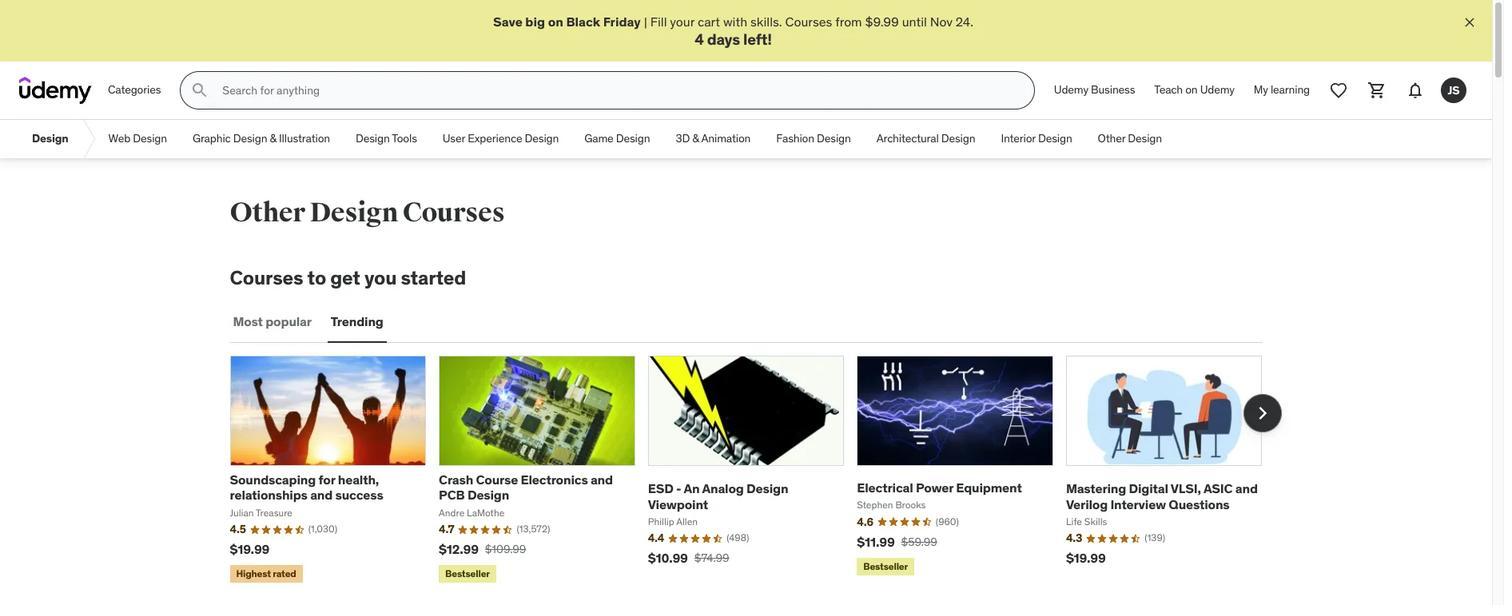 Task type: locate. For each thing, give the bounding box(es) containing it.
courses
[[786, 14, 833, 30], [403, 196, 505, 230], [230, 266, 303, 290]]

shopping cart with 0 items image
[[1368, 81, 1387, 100]]

udemy
[[1055, 83, 1089, 97], [1201, 83, 1235, 97]]

web design
[[108, 131, 167, 146]]

1 horizontal spatial and
[[591, 472, 613, 488]]

design right web
[[133, 131, 167, 146]]

other
[[1098, 131, 1126, 146], [230, 196, 305, 230]]

other for other design
[[1098, 131, 1126, 146]]

electrical
[[857, 480, 914, 496]]

udemy left my
[[1201, 83, 1235, 97]]

0 horizontal spatial courses
[[230, 266, 303, 290]]

and
[[591, 472, 613, 488], [1236, 481, 1258, 497], [310, 487, 333, 503]]

for
[[319, 472, 335, 488]]

0 vertical spatial courses
[[786, 14, 833, 30]]

equipment
[[957, 480, 1022, 496]]

other down graphic design & illustration link
[[230, 196, 305, 230]]

power
[[916, 480, 954, 496]]

&
[[270, 131, 277, 146], [693, 131, 699, 146]]

and inside soundscaping for health, relationships and success
[[310, 487, 333, 503]]

web
[[108, 131, 130, 146]]

illustration
[[279, 131, 330, 146]]

design down teach
[[1129, 131, 1163, 146]]

mastering digital vlsi, asic and verilog interview questions
[[1067, 481, 1258, 512]]

and right electronics
[[591, 472, 613, 488]]

mastering
[[1067, 481, 1127, 497]]

architectural design link
[[864, 120, 989, 158]]

on right teach
[[1186, 83, 1198, 97]]

design inside other design link
[[1129, 131, 1163, 146]]

animation
[[702, 131, 751, 146]]

design inside crash course electronics and pcb design
[[468, 487, 510, 503]]

0 vertical spatial on
[[548, 14, 564, 30]]

courses up the most popular on the left bottom of the page
[[230, 266, 303, 290]]

2 horizontal spatial courses
[[786, 14, 833, 30]]

fill
[[651, 14, 667, 30]]

friday
[[603, 14, 641, 30]]

soundscaping for health, relationships and success
[[230, 472, 384, 503]]

carousel element
[[230, 356, 1282, 587]]

design inside esd - an analog design viewpoint
[[747, 481, 789, 497]]

close image
[[1463, 14, 1479, 30]]

other down business on the right top of page
[[1098, 131, 1126, 146]]

& right 3d
[[693, 131, 699, 146]]

asic
[[1204, 481, 1233, 497]]

digital
[[1129, 481, 1169, 497]]

experience
[[468, 131, 522, 146]]

courses left from
[[786, 14, 833, 30]]

1 horizontal spatial udemy
[[1201, 83, 1235, 97]]

1 horizontal spatial other
[[1098, 131, 1126, 146]]

cart
[[698, 14, 721, 30]]

graphic
[[193, 131, 231, 146]]

0 horizontal spatial udemy
[[1055, 83, 1089, 97]]

and left success
[[310, 487, 333, 503]]

other design link
[[1086, 120, 1175, 158]]

1 & from the left
[[270, 131, 277, 146]]

3d & animation
[[676, 131, 751, 146]]

most popular button
[[230, 303, 315, 341]]

electrical power equipment link
[[857, 480, 1022, 496]]

design inside "game design" link
[[616, 131, 650, 146]]

courses up "started"
[[403, 196, 505, 230]]

and right asic
[[1236, 481, 1258, 497]]

design right graphic
[[233, 131, 267, 146]]

skills.
[[751, 14, 783, 30]]

& inside 3d & animation link
[[693, 131, 699, 146]]

user
[[443, 131, 465, 146]]

design
[[32, 131, 68, 146], [133, 131, 167, 146], [233, 131, 267, 146], [356, 131, 390, 146], [525, 131, 559, 146], [616, 131, 650, 146], [817, 131, 851, 146], [942, 131, 976, 146], [1039, 131, 1073, 146], [1129, 131, 1163, 146], [310, 196, 398, 230], [747, 481, 789, 497], [468, 487, 510, 503]]

udemy left business on the right top of page
[[1055, 83, 1089, 97]]

design right fashion
[[817, 131, 851, 146]]

on right big
[[548, 14, 564, 30]]

1 vertical spatial courses
[[403, 196, 505, 230]]

design link
[[19, 120, 81, 158]]

design right game
[[616, 131, 650, 146]]

courses to get you started
[[230, 266, 466, 290]]

design right interior
[[1039, 131, 1073, 146]]

soundscaping
[[230, 472, 316, 488]]

design right pcb
[[468, 487, 510, 503]]

design inside user experience design link
[[525, 131, 559, 146]]

1 horizontal spatial on
[[1186, 83, 1198, 97]]

big
[[526, 14, 545, 30]]

game design
[[585, 131, 650, 146]]

2 udemy from the left
[[1201, 83, 1235, 97]]

fashion
[[777, 131, 815, 146]]

and inside mastering digital vlsi, asic and verilog interview questions
[[1236, 481, 1258, 497]]

graphic design & illustration
[[193, 131, 330, 146]]

1 vertical spatial on
[[1186, 83, 1198, 97]]

success
[[335, 487, 384, 503]]

2 horizontal spatial and
[[1236, 481, 1258, 497]]

design right experience
[[525, 131, 559, 146]]

user experience design
[[443, 131, 559, 146]]

1 vertical spatial other
[[230, 196, 305, 230]]

design left arrow pointing to subcategory menu links image
[[32, 131, 68, 146]]

design up courses to get you started
[[310, 196, 398, 230]]

1 udemy from the left
[[1055, 83, 1089, 97]]

started
[[401, 266, 466, 290]]

0 horizontal spatial on
[[548, 14, 564, 30]]

user experience design link
[[430, 120, 572, 158]]

with
[[724, 14, 748, 30]]

next image
[[1250, 401, 1276, 426]]

on
[[548, 14, 564, 30], [1186, 83, 1198, 97]]

other for other design courses
[[230, 196, 305, 230]]

0 horizontal spatial other
[[230, 196, 305, 230]]

design left tools
[[356, 131, 390, 146]]

0 horizontal spatial and
[[310, 487, 333, 503]]

other inside other design link
[[1098, 131, 1126, 146]]

black
[[566, 14, 601, 30]]

nov
[[931, 14, 953, 30]]

Search for anything text field
[[219, 77, 1015, 104]]

1 horizontal spatial &
[[693, 131, 699, 146]]

2 & from the left
[[693, 131, 699, 146]]

fashion design link
[[764, 120, 864, 158]]

0 vertical spatial other
[[1098, 131, 1126, 146]]

submit search image
[[191, 81, 210, 100]]

& left illustration on the top of page
[[270, 131, 277, 146]]

design right analog
[[747, 481, 789, 497]]

2 vertical spatial courses
[[230, 266, 303, 290]]

udemy business link
[[1045, 71, 1145, 110]]

& inside graphic design & illustration link
[[270, 131, 277, 146]]

0 horizontal spatial &
[[270, 131, 277, 146]]

esd
[[648, 481, 674, 497]]

design right architectural
[[942, 131, 976, 146]]



Task type: describe. For each thing, give the bounding box(es) containing it.
your
[[670, 14, 695, 30]]

viewpoint
[[648, 496, 708, 512]]

design inside 'design tools' link
[[356, 131, 390, 146]]

soundscaping for health, relationships and success link
[[230, 472, 384, 503]]

design tools
[[356, 131, 417, 146]]

get
[[330, 266, 361, 290]]

crash
[[439, 472, 473, 488]]

interview
[[1111, 496, 1167, 512]]

design inside the web design link
[[133, 131, 167, 146]]

on inside the teach on udemy link
[[1186, 83, 1198, 97]]

most
[[233, 314, 263, 330]]

udemy image
[[19, 77, 92, 104]]

js link
[[1435, 71, 1474, 110]]

4
[[695, 30, 704, 49]]

fashion design
[[777, 131, 851, 146]]

an
[[684, 481, 700, 497]]

design inside fashion design link
[[817, 131, 851, 146]]

3d
[[676, 131, 690, 146]]

other design
[[1098, 131, 1163, 146]]

24.
[[956, 14, 974, 30]]

you
[[365, 266, 397, 290]]

|
[[644, 14, 648, 30]]

questions
[[1169, 496, 1230, 512]]

architectural
[[877, 131, 939, 146]]

wishlist image
[[1330, 81, 1349, 100]]

teach on udemy link
[[1145, 71, 1245, 110]]

js
[[1449, 83, 1461, 97]]

on inside "save big on black friday | fill your cart with skills. courses from $9.99 until nov 24. 4 days left!"
[[548, 14, 564, 30]]

electrical power equipment
[[857, 480, 1022, 496]]

and for mastering digital vlsi, asic and verilog interview questions
[[1236, 481, 1258, 497]]

my learning
[[1254, 83, 1311, 97]]

categories
[[108, 83, 161, 97]]

design inside interior design link
[[1039, 131, 1073, 146]]

interior
[[1001, 131, 1036, 146]]

save
[[493, 14, 523, 30]]

to
[[308, 266, 326, 290]]

crash course electronics and pcb design link
[[439, 472, 613, 503]]

design tools link
[[343, 120, 430, 158]]

trending
[[331, 314, 384, 330]]

until
[[903, 14, 928, 30]]

categories button
[[98, 71, 171, 110]]

design inside architectural design link
[[942, 131, 976, 146]]

trending button
[[328, 303, 387, 341]]

$9.99
[[866, 14, 899, 30]]

relationships
[[230, 487, 308, 503]]

health,
[[338, 472, 379, 488]]

my
[[1254, 83, 1269, 97]]

vlsi,
[[1171, 481, 1202, 497]]

and for soundscaping for health, relationships and success
[[310, 487, 333, 503]]

teach
[[1155, 83, 1183, 97]]

esd - an analog design viewpoint link
[[648, 481, 789, 512]]

popular
[[266, 314, 312, 330]]

arrow pointing to subcategory menu links image
[[81, 120, 96, 158]]

mastering digital vlsi, asic and verilog interview questions link
[[1067, 481, 1258, 512]]

pcb
[[439, 487, 465, 503]]

other design courses
[[230, 196, 505, 230]]

electronics
[[521, 472, 588, 488]]

learning
[[1271, 83, 1311, 97]]

days
[[707, 30, 740, 49]]

from
[[836, 14, 863, 30]]

graphic design & illustration link
[[180, 120, 343, 158]]

most popular
[[233, 314, 312, 330]]

architectural design
[[877, 131, 976, 146]]

interior design link
[[989, 120, 1086, 158]]

3d & animation link
[[663, 120, 764, 158]]

game design link
[[572, 120, 663, 158]]

notifications image
[[1407, 81, 1426, 100]]

-
[[677, 481, 682, 497]]

verilog
[[1067, 496, 1108, 512]]

and inside crash course electronics and pcb design
[[591, 472, 613, 488]]

course
[[476, 472, 518, 488]]

interior design
[[1001, 131, 1073, 146]]

analog
[[702, 481, 744, 497]]

save big on black friday | fill your cart with skills. courses from $9.99 until nov 24. 4 days left!
[[493, 14, 974, 49]]

design inside graphic design & illustration link
[[233, 131, 267, 146]]

my learning link
[[1245, 71, 1320, 110]]

web design link
[[96, 120, 180, 158]]

crash course electronics and pcb design
[[439, 472, 613, 503]]

udemy inside 'link'
[[1055, 83, 1089, 97]]

game
[[585, 131, 614, 146]]

design inside design "link"
[[32, 131, 68, 146]]

left!
[[744, 30, 772, 49]]

courses inside "save big on black friday | fill your cart with skills. courses from $9.99 until nov 24. 4 days left!"
[[786, 14, 833, 30]]

teach on udemy
[[1155, 83, 1235, 97]]

udemy business
[[1055, 83, 1136, 97]]

business
[[1092, 83, 1136, 97]]

1 horizontal spatial courses
[[403, 196, 505, 230]]

esd - an analog design viewpoint
[[648, 481, 789, 512]]



Task type: vqa. For each thing, say whether or not it's contained in the screenshot.
topmost Science
no



